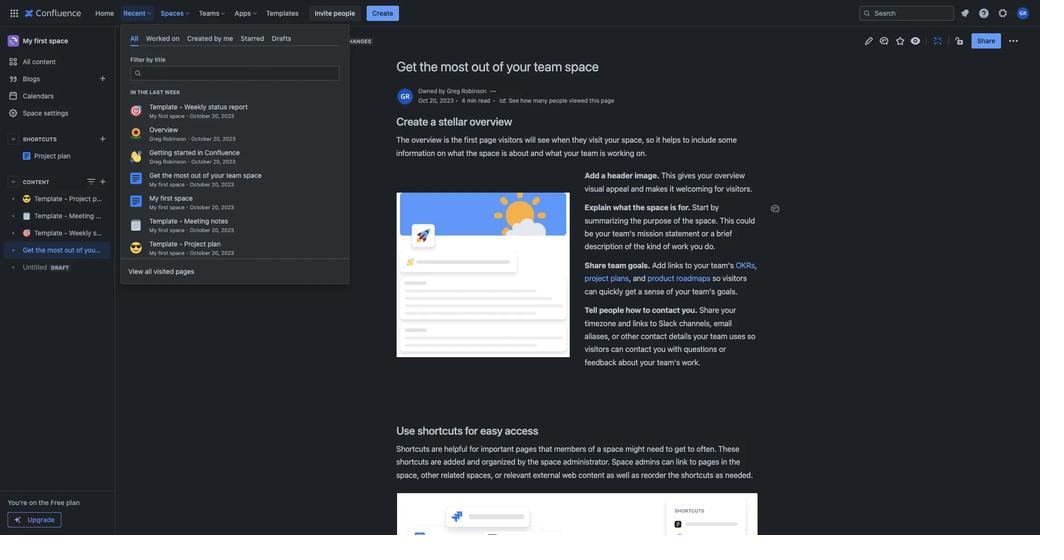 Task type: locate. For each thing, give the bounding box(es) containing it.
1 horizontal spatial copy image
[[537, 425, 549, 436]]

your up roadmaps
[[694, 261, 709, 270]]

3 my first space ・ october 20, 2023 from the top
[[149, 204, 234, 210]]

the
[[199, 37, 209, 45], [420, 59, 438, 74], [137, 89, 148, 95], [451, 136, 462, 144], [466, 149, 477, 157], [162, 171, 172, 179], [633, 203, 645, 212], [630, 216, 641, 225], [682, 216, 693, 225], [634, 242, 645, 251], [36, 246, 46, 254], [528, 458, 539, 466], [729, 458, 740, 466], [668, 471, 679, 479], [39, 498, 49, 507]]

4
[[462, 97, 465, 104]]

space inside the overview is the first page visitors will see when they visit your space, so it helps to include some information on what the space is about and what your team is working on.
[[479, 149, 500, 157]]

do.
[[705, 242, 716, 251]]

:sunglasses: image
[[130, 242, 142, 253], [130, 242, 142, 253]]

template - weekly status report down week
[[149, 103, 248, 111]]

your inside in the last week element
[[211, 171, 224, 179]]

as left 'well'
[[607, 471, 614, 479]]

worked on
[[146, 34, 180, 42]]

1 vertical spatial how
[[626, 306, 641, 314]]

shortcuts inside shortcuts are helpful for important pages that members of a space might need to get to often. these shortcuts are added and organized by the space administrator. space admins can link to pages in the space, other related spaces, or relevant external web content as well as reorder the shortcuts as needed.
[[396, 445, 430, 453]]

by for filter
[[146, 56, 153, 63]]

0 vertical spatial all
[[130, 34, 138, 42]]

shortcuts up helpful
[[417, 424, 463, 437]]

aliases,
[[585, 332, 610, 341]]

add shortcut image
[[97, 133, 108, 145]]

share team goals. add links to your team's okrs , project plans , and product roadmaps
[[585, 261, 759, 283]]

1 horizontal spatial space
[[612, 458, 633, 466]]

0 vertical spatial you
[[690, 242, 703, 251]]

owned by greg robinson
[[418, 87, 487, 95]]

on inside space element
[[29, 498, 37, 507]]

0 horizontal spatial other
[[421, 471, 439, 479]]

this up makes
[[661, 171, 676, 180]]

by up oct 20, 2023
[[439, 87, 445, 95]]

project plans link
[[585, 274, 629, 283]]

project up template - meeting notes
[[69, 195, 91, 203]]

by for created
[[214, 34, 222, 42]]

1 vertical spatial status
[[93, 229, 112, 237]]

to up roadmaps
[[685, 261, 692, 270]]

1 horizontal spatial people
[[549, 97, 567, 104]]

about down will
[[509, 149, 529, 157]]

share for share
[[977, 37, 995, 45]]

and inside the overview is the first page visitors will see when they visit your space, so it helps to include some information on what the space is about and what your team is working on.
[[531, 149, 543, 157]]

status inside in the last week element
[[208, 103, 227, 111]]

create
[[372, 9, 393, 17], [396, 115, 428, 128]]

team
[[263, 37, 278, 45], [534, 59, 562, 74], [581, 149, 598, 157], [226, 171, 242, 179], [100, 246, 115, 254], [608, 261, 626, 270], [710, 332, 727, 341]]

1 horizontal spatial share
[[699, 306, 719, 314]]

search image
[[863, 9, 871, 17]]

for left easy
[[465, 424, 478, 437]]

0 horizontal spatial content
[[32, 58, 56, 66]]

notification icon image
[[959, 7, 971, 19]]

1 vertical spatial content
[[578, 471, 605, 479]]

stellar
[[439, 115, 467, 128]]

apps
[[235, 9, 251, 17]]

my first space ・ october 20, 2023 down template - meeting notes my first space ・ october 20, 2023
[[149, 250, 234, 256]]

out down template - weekly status report link
[[64, 246, 74, 254]]

your down product roadmaps 'link'
[[675, 287, 690, 296]]

and
[[531, 149, 543, 157], [631, 184, 644, 193], [633, 274, 646, 283], [618, 319, 631, 327], [467, 458, 480, 466]]

1 vertical spatial people
[[549, 97, 567, 104]]

links inside the share team goals. add links to your team's okrs , project plans , and product roadmaps
[[668, 261, 683, 270]]

robinson
[[462, 87, 487, 95], [163, 135, 186, 142], [163, 158, 186, 164]]

helpful
[[444, 445, 468, 453]]

1 vertical spatial greg
[[149, 135, 161, 142]]

1 vertical spatial robinson
[[163, 135, 186, 142]]

a left the brief
[[711, 229, 715, 238]]

what down when
[[545, 149, 562, 157]]

out down getting started in confluence
[[191, 171, 201, 179]]

most up draft
[[47, 246, 63, 254]]

my first space up template - meeting notes my first space ・ october 20, 2023
[[149, 194, 193, 202]]

links up product roadmaps 'link'
[[668, 261, 683, 270]]

plan down template - meeting notes my first space ・ october 20, 2023
[[208, 240, 221, 248]]

so
[[646, 136, 654, 144], [713, 274, 721, 283], [747, 332, 755, 341]]

all inside space element
[[23, 58, 30, 66]]

share up email
[[699, 306, 719, 314]]

on for you're on the free plan
[[29, 498, 37, 507]]

filter by title
[[130, 56, 166, 63]]

2 horizontal spatial overview
[[715, 171, 745, 180]]

0 horizontal spatial weekly
[[69, 229, 91, 237]]

quick summary image
[[932, 35, 943, 47]]

project plan link
[[4, 147, 147, 165], [34, 152, 71, 160]]

create link
[[367, 5, 399, 21]]

1 horizontal spatial other
[[621, 332, 639, 341]]

0 horizontal spatial report
[[114, 229, 133, 237]]

view
[[128, 267, 143, 275]]

team's inside share your timezone and links to slack channels, email aliases, or other contact details your team uses so visitors can contact you with questions or feedback about your team's work.
[[657, 358, 680, 367]]

are left added
[[431, 458, 441, 466]]

stop watching image
[[910, 35, 921, 47]]

recent button
[[121, 5, 155, 21]]

get the most out of your team space down getting started in confluence
[[149, 171, 262, 179]]

in down these
[[721, 458, 727, 466]]

contact left with
[[625, 345, 651, 354]]

team's
[[612, 229, 635, 238], [711, 261, 734, 270], [692, 287, 715, 296], [657, 358, 680, 367]]

2023 inside template - meeting notes my first space ・ october 20, 2023
[[221, 227, 234, 233]]

you left 'do.'
[[690, 242, 703, 251]]

robinson for overview
[[163, 135, 186, 142]]

tree inside space element
[[4, 190, 135, 276]]

see how many people viewed this page
[[509, 97, 614, 104]]

1 vertical spatial greg robinson ・ october 20, 2023
[[149, 158, 236, 164]]

all for all content
[[23, 58, 30, 66]]

share your timezone and links to slack channels, email aliases, or other contact details your team uses so visitors can contact you with questions or feedback about your team's work.
[[585, 306, 757, 367]]

report down filter by title "text box"
[[229, 103, 248, 111]]

spaces button
[[158, 5, 193, 21]]

1 vertical spatial share
[[585, 261, 606, 270]]

how inside see how many people viewed this page button
[[520, 97, 532, 104]]

1 horizontal spatial ,
[[755, 261, 757, 270]]

your inside the share team goals. add links to your team's okrs , project plans , and product roadmaps
[[694, 261, 709, 270]]

all for all
[[130, 34, 138, 42]]

include
[[692, 136, 716, 144]]

0 horizontal spatial how
[[520, 97, 532, 104]]

many
[[533, 97, 548, 104]]

share inside dropdown button
[[977, 37, 995, 45]]

shortcuts down link
[[681, 471, 714, 479]]

tree
[[4, 190, 135, 276]]

1 vertical spatial can
[[611, 345, 623, 354]]

team down confluence
[[226, 171, 242, 179]]

1 horizontal spatial this
[[720, 216, 734, 225]]

all right collapse sidebar icon
[[130, 34, 138, 42]]

1 horizontal spatial overview
[[470, 115, 512, 128]]

page down 'create a stellar overview'
[[479, 136, 496, 144]]

get the most out of your team space link up draft
[[4, 242, 135, 259]]

space, down use
[[396, 471, 419, 479]]

0 horizontal spatial it
[[656, 136, 660, 144]]

overview down read
[[470, 115, 512, 128]]

pages inside "link"
[[176, 267, 194, 275]]

on right you're
[[29, 498, 37, 507]]

my inside template - meeting notes my first space ・ october 20, 2023
[[149, 227, 157, 233]]

people for invite people
[[334, 9, 355, 17]]

content inside space element
[[32, 58, 56, 66]]

by inside start by summarizing the purpose of the space. this could be your team's mission statement or a brief description of the kind of work you do.
[[711, 203, 719, 212]]

confluence
[[205, 148, 240, 156]]

0 vertical spatial get the most out of your team space link
[[177, 36, 298, 46]]

shortcuts
[[417, 424, 463, 437], [396, 458, 429, 466], [681, 471, 714, 479]]

overview
[[149, 125, 178, 133]]

out inside tree
[[64, 246, 74, 254]]

1 horizontal spatial notes
[[211, 217, 228, 225]]

get the most out of your team space inside tree
[[23, 246, 135, 254]]

your left the work. at the bottom of page
[[640, 358, 655, 367]]

・
[[185, 113, 190, 119], [186, 135, 191, 142], [186, 158, 191, 164], [185, 181, 190, 187], [185, 204, 190, 210], [185, 227, 190, 233], [185, 250, 190, 256]]

,
[[755, 261, 757, 270], [629, 274, 631, 283]]

project plan left getting at the left top of page
[[110, 148, 147, 156]]

most
[[211, 37, 226, 45], [441, 59, 469, 74], [174, 171, 189, 179], [47, 246, 63, 254]]

1 vertical spatial are
[[431, 458, 441, 466]]

space element
[[0, 27, 147, 535]]

apps button
[[232, 5, 260, 21]]

2 vertical spatial people
[[599, 306, 624, 314]]

to inside the overview is the first page visitors will see when they visit your space, so it helps to include some information on what the space is about and what your team is working on.
[[683, 136, 690, 144]]

by left title
[[146, 56, 153, 63]]

this gives your overview visual appeal and makes it welcoming for visitors.
[[585, 171, 752, 193]]

people
[[334, 9, 355, 17], [549, 97, 567, 104], [599, 306, 624, 314]]

1 vertical spatial template - project plan
[[149, 240, 221, 248]]

your up description
[[595, 229, 610, 238]]

october inside template - meeting notes my first space ・ october 20, 2023
[[190, 227, 210, 233]]

get the most out of your team space link
[[177, 36, 298, 46], [4, 242, 135, 259]]

1 horizontal spatial content
[[578, 471, 605, 479]]

in
[[198, 148, 203, 156], [721, 458, 727, 466]]

of up statement
[[674, 216, 680, 225]]

help icon image
[[978, 7, 990, 19]]

0 vertical spatial space
[[23, 109, 42, 117]]

spaces
[[161, 9, 184, 17]]

1 horizontal spatial get
[[675, 445, 686, 453]]

they
[[572, 136, 587, 144]]

0 horizontal spatial share
[[585, 261, 606, 270]]

0 horizontal spatial get the most out of your team space link
[[4, 242, 135, 259]]

my first space ・ october 20, 2023 for project
[[149, 250, 234, 256]]

your down template - weekly status report link
[[84, 246, 98, 254]]

greg up oct 20, 2023
[[447, 87, 460, 95]]

people up timezone
[[599, 306, 624, 314]]

as right 'well'
[[631, 471, 639, 479]]

content down the administrator.
[[578, 471, 605, 479]]

about for is
[[509, 149, 529, 157]]

:sunflower: image
[[130, 128, 142, 139], [130, 128, 142, 139]]

space inside tree
[[117, 246, 135, 254]]

premium image
[[14, 516, 21, 524]]

team up plans
[[608, 261, 626, 270]]

share inside share your timezone and links to slack channels, email aliases, or other contact details your team uses so visitors can contact you with questions or feedback about your team's work.
[[699, 306, 719, 314]]

for inside this gives your overview visual appeal and makes it welcoming for visitors.
[[715, 184, 724, 193]]

0 horizontal spatial all
[[23, 58, 30, 66]]

plan inside in the last week element
[[208, 240, 221, 248]]

by for start
[[711, 203, 719, 212]]

1 horizontal spatial template - project plan
[[149, 240, 221, 248]]

4 my first space ・ october 20, 2023 from the top
[[149, 250, 234, 256]]

template - project plan inside in the last week element
[[149, 240, 221, 248]]

space
[[23, 109, 42, 117], [612, 458, 633, 466]]

:dart: image
[[130, 105, 142, 116], [130, 105, 142, 116]]

notes for template - meeting notes
[[96, 212, 113, 220]]

to right link
[[690, 458, 697, 466]]

your inside tree
[[84, 246, 98, 254]]

your inside start by summarizing the purpose of the space. this could be your team's mission statement or a brief description of the kind of work you do.
[[595, 229, 610, 238]]

1 horizontal spatial in
[[721, 458, 727, 466]]

links down tell people how to contact you.
[[633, 319, 648, 327]]

share
[[977, 37, 995, 45], [585, 261, 606, 270], [699, 306, 719, 314]]

get the most out of your team space up manage page ownership image
[[396, 59, 599, 74]]

0 horizontal spatial ,
[[629, 274, 631, 283]]

content inside shortcuts are helpful for important pages that members of a space might need to get to often. these shortcuts are added and organized by the space administrator. space admins can link to pages in the space, other related spaces, or relevant external web content as well as reorder the shortcuts as needed.
[[578, 471, 605, 479]]

feedback
[[585, 358, 617, 367]]

1 horizontal spatial goals.
[[717, 287, 738, 296]]

page
[[601, 97, 614, 104], [479, 136, 496, 144]]

robinson down the overview in the left top of the page
[[163, 135, 186, 142]]

0 horizontal spatial meeting
[[69, 212, 94, 220]]

first
[[34, 37, 47, 45], [144, 37, 156, 45], [158, 113, 168, 119], [464, 136, 477, 144], [158, 181, 168, 187], [160, 194, 172, 202], [158, 204, 168, 210], [158, 227, 168, 233], [158, 250, 168, 256]]

my first space inside in the last week element
[[149, 194, 193, 202]]

for left visitors.
[[715, 184, 724, 193]]

web
[[562, 471, 577, 479]]

okrs
[[736, 261, 755, 270]]

a inside start by summarizing the purpose of the space. this could be your team's mission statement or a brief description of the kind of work you do.
[[711, 229, 715, 238]]

1 greg robinson ・ october 20, 2023 from the top
[[149, 135, 236, 142]]

my first space ・ october 20, 2023 up template - meeting notes my first space ・ october 20, 2023
[[149, 204, 234, 210]]

template - project plan image
[[23, 152, 30, 160]]

team's down 'do.'
[[711, 261, 734, 270]]

1 vertical spatial create
[[396, 115, 428, 128]]

contact up "slack" at the right bottom of the page
[[652, 306, 680, 314]]

1 horizontal spatial all
[[130, 34, 138, 42]]

2 vertical spatial for
[[469, 445, 479, 453]]

about right feedback
[[618, 358, 638, 367]]

purpose
[[643, 216, 672, 225]]

0 vertical spatial in
[[198, 148, 203, 156]]

0 vertical spatial space,
[[622, 136, 644, 144]]

my first space inside space element
[[23, 37, 68, 45]]

information
[[396, 149, 435, 157]]

robinson up the 4 min read
[[462, 87, 487, 95]]

1 vertical spatial overview
[[411, 136, 442, 144]]

greg robinson ・ october 20, 2023
[[149, 135, 236, 142], [149, 158, 236, 164]]

2 horizontal spatial share
[[977, 37, 995, 45]]

overview inside this gives your overview visual appeal and makes it welcoming for visitors.
[[715, 171, 745, 180]]

1 horizontal spatial get the most out of your team space link
[[177, 36, 298, 46]]

on right worked
[[172, 34, 180, 42]]

1 vertical spatial space,
[[396, 471, 419, 479]]

blogs
[[23, 75, 40, 83]]

share inside the share team goals. add links to your team's okrs , project plans , and product roadmaps
[[585, 261, 606, 270]]

could
[[736, 216, 755, 225]]

your up welcoming
[[698, 171, 713, 180]]

your up working
[[605, 136, 620, 144]]

1 vertical spatial on
[[437, 149, 446, 157]]

add inside the share team goals. add links to your team's okrs , project plans , and product roadmaps
[[652, 261, 666, 270]]

these
[[718, 445, 739, 453]]

are left helpful
[[432, 445, 442, 453]]

this up the brief
[[720, 216, 734, 225]]

report inside in the last week element
[[229, 103, 248, 111]]

no restrictions image
[[954, 35, 966, 47]]

links inside share your timezone and links to slack channels, email aliases, or other contact details your team uses so visitors can contact you with questions or feedback about your team's work.
[[633, 319, 648, 327]]

2 horizontal spatial pages
[[698, 458, 719, 466]]

are
[[432, 445, 442, 453], [431, 458, 441, 466]]

0 vertical spatial it
[[656, 136, 660, 144]]

greg robinson image
[[397, 89, 413, 104]]

all inside tab list
[[130, 34, 138, 42]]

1 vertical spatial add
[[652, 261, 666, 270]]

0 vertical spatial page
[[601, 97, 614, 104]]

you're on the free plan
[[8, 498, 80, 507]]

get inside in the last week element
[[149, 171, 160, 179]]

out left starred
[[228, 37, 238, 45]]

robinson down "started"
[[163, 158, 186, 164]]

1 horizontal spatial page
[[601, 97, 614, 104]]

space.
[[695, 216, 718, 225]]

overview up information
[[411, 136, 442, 144]]

greg robinson ・ october 20, 2023 up getting started in confluence
[[149, 135, 236, 142]]

space, up on.
[[622, 136, 644, 144]]

by inside tab list
[[214, 34, 222, 42]]

get up link
[[675, 445, 686, 453]]

template - meeting notes
[[34, 212, 113, 220]]

project
[[110, 148, 132, 156], [34, 152, 56, 160], [69, 195, 91, 203], [184, 240, 206, 248]]

appswitcher icon image
[[9, 7, 20, 19]]

manage page ownership image
[[489, 88, 497, 95]]

gives
[[678, 171, 696, 180]]

pages right visited
[[176, 267, 194, 275]]

2 horizontal spatial as
[[715, 471, 723, 479]]

0 vertical spatial for
[[715, 184, 724, 193]]

by left me
[[214, 34, 222, 42]]

meeting inside tree
[[69, 212, 94, 220]]

pages down often.
[[698, 458, 719, 466]]

get down plans
[[625, 287, 636, 296]]

to left often.
[[688, 445, 695, 453]]

about inside the overview is the first page visitors will see when they visit your space, so it helps to include some information on what the space is about and what your team is working on.
[[509, 149, 529, 157]]

tab list
[[127, 30, 343, 46]]

1 horizontal spatial space,
[[622, 136, 644, 144]]

1 vertical spatial all
[[23, 58, 30, 66]]

your right me
[[248, 37, 261, 45]]

some
[[718, 136, 737, 144]]

1 vertical spatial it
[[670, 184, 674, 193]]

space up 'well'
[[612, 458, 633, 466]]

of down template - weekly status report link
[[76, 246, 82, 254]]

template - project plan
[[34, 195, 106, 203], [149, 240, 221, 248]]

0 horizontal spatial you
[[653, 345, 666, 354]]

2 horizontal spatial people
[[599, 306, 624, 314]]

access
[[505, 424, 538, 437]]

tell
[[585, 306, 597, 314]]

you inside start by summarizing the purpose of the space. this could be your team's mission statement or a brief description of the kind of work you do.
[[690, 242, 703, 251]]

1 horizontal spatial visitors
[[585, 345, 609, 354]]

2 my first space ・ october 20, 2023 from the top
[[149, 181, 234, 187]]

0 horizontal spatial space
[[23, 109, 42, 117]]

1 vertical spatial get the most out of your team space link
[[4, 242, 135, 259]]

team inside share your timezone and links to slack channels, email aliases, or other contact details your team uses so visitors can contact you with questions or feedback about your team's work.
[[710, 332, 727, 341]]

1 vertical spatial shortcuts
[[396, 445, 430, 453]]

copy image
[[511, 116, 523, 127], [537, 425, 549, 436]]

collapse sidebar image
[[104, 31, 125, 50]]

and inside the share team goals. add links to your team's okrs , project plans , and product roadmaps
[[633, 274, 646, 283]]

in the last week element
[[121, 100, 349, 258]]

visitors left will
[[498, 136, 523, 144]]

0 vertical spatial create
[[372, 9, 393, 17]]

banner
[[0, 0, 1040, 27]]

upgrade button
[[8, 513, 61, 527]]

other inside share your timezone and links to slack channels, email aliases, or other contact details your team uses so visitors can contact you with questions or feedback about your team's work.
[[621, 332, 639, 341]]

2 vertical spatial so
[[747, 332, 755, 341]]

1 vertical spatial goals.
[[717, 287, 738, 296]]

image.
[[635, 171, 659, 180]]

add up visual at the top
[[585, 171, 599, 180]]

0 vertical spatial status
[[208, 103, 227, 111]]

can inside share your timezone and links to slack channels, email aliases, or other contact details your team uses so visitors can contact you with questions or feedback about your team's work.
[[611, 345, 623, 354]]

my first space ・ october 20, 2023
[[149, 113, 234, 119], [149, 181, 234, 187], [149, 204, 234, 210], [149, 250, 234, 256]]

1 vertical spatial for
[[465, 424, 478, 437]]

1 horizontal spatial status
[[208, 103, 227, 111]]

1 vertical spatial space
[[612, 458, 633, 466]]

1 my first space ・ october 20, 2023 from the top
[[149, 113, 234, 119]]

0 vertical spatial shortcuts
[[23, 136, 57, 142]]

1 horizontal spatial as
[[631, 471, 639, 479]]

2 vertical spatial shortcuts
[[681, 471, 714, 479]]

a up the administrator.
[[597, 445, 601, 453]]

0 vertical spatial overview
[[470, 115, 512, 128]]

, down could
[[755, 261, 757, 270]]

confluence image
[[25, 7, 81, 19], [25, 7, 81, 19]]

space inside template - meeting notes my first space ・ october 20, 2023
[[170, 227, 185, 233]]

status down template - meeting notes
[[93, 229, 112, 237]]

my inside space element
[[23, 37, 32, 45]]

:wave: image
[[130, 151, 142, 162], [130, 151, 142, 162]]

template - weekly status report down template - meeting notes
[[34, 229, 133, 237]]

sense
[[644, 287, 664, 296]]

it left "helps"
[[656, 136, 660, 144]]

notes inside tree
[[96, 212, 113, 220]]

created by me
[[187, 34, 233, 42]]

by up the relevant
[[517, 458, 526, 466]]

Filter by title text field
[[145, 67, 333, 80]]

space down "calendars"
[[23, 109, 42, 117]]

questions
[[684, 345, 717, 354]]

team inside in the last week element
[[226, 171, 242, 179]]

people inside button
[[549, 97, 567, 104]]

0 horizontal spatial so
[[646, 136, 654, 144]]

meeting for template - meeting notes
[[69, 212, 94, 220]]

shortcuts
[[23, 136, 57, 142], [396, 445, 430, 453]]

2 vertical spatial greg
[[149, 158, 161, 164]]

of inside shortcuts are helpful for important pages that members of a space might need to get to often. these shortcuts are added and organized by the space administrator. space admins can link to pages in the space, other related spaces, or relevant external web content as well as reorder the shortcuts as needed.
[[588, 445, 595, 453]]

0 horizontal spatial as
[[607, 471, 614, 479]]

on for worked on
[[172, 34, 180, 42]]

to left "slack" at the right bottom of the page
[[650, 319, 657, 327]]

weekly
[[184, 103, 206, 111], [69, 229, 91, 237]]

template - weekly status report link
[[4, 224, 133, 242]]

create inside global element
[[372, 9, 393, 17]]

1 vertical spatial pages
[[516, 445, 537, 453]]

:notepad_spiral: image
[[130, 219, 142, 231], [130, 219, 142, 231]]

1 vertical spatial about
[[618, 358, 638, 367]]

visitors down aliases,
[[585, 345, 609, 354]]

overview for this gives your overview visual appeal and makes it welcoming for visitors.
[[715, 171, 745, 180]]

greg robinson ・ october 20, 2023 for overview
[[149, 135, 236, 142]]

1 vertical spatial so
[[713, 274, 721, 283]]

1 horizontal spatial on
[[172, 34, 180, 42]]

recent
[[123, 9, 145, 17]]

teams button
[[196, 5, 229, 21]]

for right helpful
[[469, 445, 479, 453]]

project down template - meeting notes my first space ・ october 20, 2023
[[184, 240, 206, 248]]

you're
[[8, 498, 27, 507]]

1 horizontal spatial weekly
[[184, 103, 206, 111]]

week
[[165, 89, 180, 95]]

out inside in the last week element
[[191, 171, 201, 179]]

to inside the share team goals. add links to your team's okrs , project plans , and product roadmaps
[[685, 261, 692, 270]]

0 vertical spatial how
[[520, 97, 532, 104]]

0 horizontal spatial in
[[198, 148, 203, 156]]

links
[[668, 261, 683, 270], [633, 319, 648, 327]]

team down email
[[710, 332, 727, 341]]

0 horizontal spatial create
[[372, 9, 393, 17]]

it right makes
[[670, 184, 674, 193]]

home link
[[93, 5, 117, 21]]

create for create
[[372, 9, 393, 17]]

2 vertical spatial share
[[699, 306, 719, 314]]

channels,
[[679, 319, 712, 327]]

2 greg robinson ・ october 20, 2023 from the top
[[149, 158, 236, 164]]

edit this page image
[[863, 35, 875, 47]]

tree containing template - project plan
[[4, 190, 135, 276]]

uses
[[729, 332, 745, 341]]

all content
[[23, 58, 56, 66]]

3 as from the left
[[715, 471, 723, 479]]

1 horizontal spatial pages
[[516, 445, 537, 453]]

about inside share your timezone and links to slack channels, email aliases, or other contact details your team uses so visitors can contact you with questions or feedback about your team's work.
[[618, 358, 638, 367]]

by for owned
[[439, 87, 445, 95]]

unpublished changes
[[304, 38, 371, 44]]

0 horizontal spatial pages
[[176, 267, 194, 275]]

1 horizontal spatial meeting
[[184, 217, 209, 225]]

tab list containing all
[[127, 30, 343, 46]]



Task type: describe. For each thing, give the bounding box(es) containing it.
greg for overview
[[149, 135, 161, 142]]

most down "teams" dropdown button
[[211, 37, 226, 45]]

team up many
[[534, 59, 562, 74]]

of right kind on the right top of the page
[[663, 242, 670, 251]]

visitors.
[[726, 184, 752, 193]]

0 vertical spatial robinson
[[462, 87, 487, 95]]

will
[[525, 136, 536, 144]]

content button
[[4, 173, 110, 190]]

greg for getting started in confluence
[[149, 158, 161, 164]]

your up email
[[721, 306, 736, 314]]

my first space ・ october 20, 2023 for most
[[149, 181, 234, 187]]

most inside in the last week element
[[174, 171, 189, 179]]

0 horizontal spatial project plan
[[34, 152, 71, 160]]

get inside shortcuts are helpful for important pages that members of a space might need to get to often. these shortcuts are added and organized by the space administrator. space admins can link to pages in the space, other related spaces, or relevant external web content as well as reorder the shortcuts as needed.
[[675, 445, 686, 453]]

me
[[223, 34, 233, 42]]

overview for create a stellar overview
[[470, 115, 512, 128]]

viewed
[[569, 97, 588, 104]]

or right aliases,
[[612, 332, 619, 341]]

by inside shortcuts are helpful for important pages that members of a space might need to get to often. these shortcuts are added and organized by the space administrator. space admins can link to pages in the space, other related spaces, or relevant external web content as well as reorder the shortcuts as needed.
[[517, 458, 526, 466]]

first inside template - meeting notes my first space ・ october 20, 2023
[[158, 227, 168, 233]]

robinson for getting started in confluence
[[163, 158, 186, 164]]

starred
[[241, 34, 264, 42]]

upgrade
[[28, 516, 55, 524]]

get up greg robinson icon
[[396, 59, 417, 74]]

be
[[585, 229, 593, 238]]

get inside tree
[[23, 246, 34, 254]]

your up the questions
[[693, 332, 708, 341]]

meeting for template - meeting notes my first space ・ october 20, 2023
[[184, 217, 209, 225]]

can inside shortcuts are helpful for important pages that members of a space might need to get to often. these shortcuts are added and organized by the space administrator. space admins can link to pages in the space, other related spaces, or relevant external web content as well as reorder the shortcuts as needed.
[[662, 458, 674, 466]]

0 vertical spatial are
[[432, 445, 442, 453]]

or inside start by summarizing the purpose of the space. this could be your team's mission statement or a brief description of the kind of work you do.
[[702, 229, 709, 238]]

more actions image
[[1008, 35, 1019, 47]]

space settings
[[23, 109, 68, 117]]

report inside tree
[[114, 229, 133, 237]]

greg robinson ・ october 20, 2023 for getting started in confluence
[[149, 158, 236, 164]]

weekly inside in the last week element
[[184, 103, 206, 111]]

teams
[[199, 9, 219, 17]]

project left getting at the left top of page
[[110, 148, 132, 156]]

project plan link down the 'shortcuts' dropdown button
[[34, 152, 71, 160]]

create for create a stellar overview
[[396, 115, 428, 128]]

4 min read
[[462, 97, 490, 104]]

- inside template - meeting notes my first space ・ october 20, 2023
[[179, 217, 182, 225]]

out up manage page ownership image
[[471, 59, 490, 74]]

1 as from the left
[[607, 471, 614, 479]]

visit
[[589, 136, 603, 144]]

relevant
[[504, 471, 531, 479]]

use shortcuts for easy access
[[396, 424, 538, 437]]

2 horizontal spatial what
[[613, 203, 631, 212]]

a left stellar
[[431, 115, 436, 128]]

makes
[[646, 184, 668, 193]]

space, inside the overview is the first page visitors will see when they visit your space, so it helps to include some information on what the space is about and what your team is working on.
[[622, 136, 644, 144]]

or inside shortcuts are helpful for important pages that members of a space might need to get to often. these shortcuts are added and organized by the space administrator. space admins can link to pages in the space, other related spaces, or relevant external web content as well as reorder the shortcuts as needed.
[[495, 471, 502, 479]]

template - project plan link
[[4, 190, 110, 207]]

untitled
[[23, 263, 47, 271]]

a up visual at the top
[[601, 171, 606, 180]]

all content link
[[4, 53, 110, 70]]

template - weekly status report inside in the last week element
[[149, 103, 248, 111]]

visual
[[585, 184, 604, 193]]

1 horizontal spatial how
[[626, 306, 641, 314]]

copy image for use shortcuts for easy access
[[537, 425, 549, 436]]

plan down the 'shortcuts' dropdown button
[[58, 152, 71, 160]]

this
[[590, 97, 599, 104]]

worked
[[146, 34, 170, 42]]

share for share your timezone and links to slack channels, email aliases, or other contact details your team uses so visitors can contact you with questions or feedback about your team's work.
[[699, 306, 719, 314]]

this inside this gives your overview visual appeal and makes it welcoming for visitors.
[[661, 171, 676, 180]]

the overview is the first page visitors will see when they visit your space, so it helps to include some information on what the space is about and what your team is working on.
[[396, 136, 739, 157]]

settings
[[44, 109, 68, 117]]

of right me
[[240, 37, 246, 45]]

shortcuts for shortcuts are helpful for important pages that members of a space might need to get to often. these shortcuts are added and organized by the space administrator. space admins can link to pages in the space, other related spaces, or relevant external web content as well as reorder the shortcuts as needed.
[[396, 445, 430, 453]]

unpublished
[[304, 38, 343, 44]]

plans
[[611, 274, 629, 283]]

shortcuts for shortcuts
[[23, 136, 57, 142]]

create a page image
[[97, 176, 108, 187]]

settings icon image
[[997, 7, 1009, 19]]

page inside button
[[601, 97, 614, 104]]

details
[[669, 332, 691, 341]]

blogs link
[[4, 70, 110, 88]]

started
[[174, 148, 196, 156]]

shortcuts are helpful for important pages that members of a space might need to get to often. these shortcuts are added and organized by the space administrator. space admins can link to pages in the space, other related spaces, or relevant external web content as well as reorder the shortcuts as needed.
[[396, 445, 753, 479]]

1 horizontal spatial what
[[545, 149, 562, 157]]

your up see
[[506, 59, 531, 74]]

of up manage page ownership image
[[493, 59, 504, 74]]

star image
[[894, 35, 906, 47]]

project inside template - project plan link
[[69, 195, 91, 203]]

to right need
[[666, 445, 673, 453]]

or right the questions
[[719, 345, 726, 354]]

people for tell people how to contact you.
[[599, 306, 624, 314]]

admins
[[635, 458, 660, 466]]

most inside tree
[[47, 246, 63, 254]]

most up the owned by greg robinson on the left top
[[441, 59, 469, 74]]

page inside the overview is the first page visitors will see when they visit your space, so it helps to include some information on what the space is about and what your team is working on.
[[479, 136, 496, 144]]

goals. inside the share team goals. add links to your team's okrs , project plans , and product roadmaps
[[628, 261, 650, 270]]

visitors inside share your timezone and links to slack channels, email aliases, or other contact details your team uses so visitors can contact you with questions or feedback about your team's work.
[[585, 345, 609, 354]]

free
[[51, 498, 64, 507]]

welcoming
[[676, 184, 713, 193]]

template - weekly status report inside tree
[[34, 229, 133, 237]]

my first space ・ october 20, 2023 for space
[[149, 204, 234, 210]]

for inside shortcuts are helpful for important pages that members of a space might need to get to often. these shortcuts are added and organized by the space administrator. space admins can link to pages in the space, other related spaces, or relevant external web content as well as reorder the shortcuts as needed.
[[469, 445, 479, 453]]

draft
[[51, 264, 69, 271]]

2 as from the left
[[631, 471, 639, 479]]

working
[[607, 149, 634, 157]]

mission
[[637, 229, 663, 238]]

view all visited pages
[[128, 267, 194, 275]]

filter
[[130, 56, 145, 63]]

of inside so visitors can quickly get a sense of your team's goals.
[[666, 287, 673, 296]]

project right template - project plan image
[[34, 152, 56, 160]]

get right worked on
[[186, 37, 197, 45]]

2 vertical spatial contact
[[625, 345, 651, 354]]

on.
[[636, 149, 647, 157]]

title
[[155, 56, 166, 63]]

your inside so visitors can quickly get a sense of your team's goals.
[[675, 287, 690, 296]]

invite
[[315, 9, 332, 17]]

0 horizontal spatial add
[[585, 171, 599, 180]]

team down the templates link
[[263, 37, 278, 45]]

needed.
[[725, 471, 753, 479]]

space inside shortcuts are helpful for important pages that members of a space might need to get to often. these shortcuts are added and organized by the space administrator. space admins can link to pages in the space, other related spaces, or relevant external web content as well as reorder the shortcuts as needed.
[[612, 458, 633, 466]]

team's inside start by summarizing the purpose of the space. this could be your team's mission statement or a brief description of the kind of work you do.
[[612, 229, 635, 238]]

drafts
[[272, 34, 291, 42]]

your down 'they'
[[564, 149, 579, 157]]

on inside the overview is the first page visitors will see when they visit your space, so it helps to include some information on what the space is about and what your team is working on.
[[437, 149, 446, 157]]

you inside share your timezone and links to slack channels, email aliases, or other contact details your team uses so visitors can contact you with questions or feedback about your team's work.
[[653, 345, 666, 354]]

goals. inside so visitors can quickly get a sense of your team's goals.
[[717, 287, 738, 296]]

create a stellar overview
[[396, 115, 512, 128]]

overview inside the overview is the first page visitors will see when they visit your space, so it helps to include some information on what the space is about and what your team is working on.
[[411, 136, 442, 144]]

see
[[538, 136, 550, 144]]

links for add
[[668, 261, 683, 270]]

get the most out of your team space inside in the last week element
[[149, 171, 262, 179]]

for.
[[678, 203, 690, 212]]

0 vertical spatial ,
[[755, 261, 757, 270]]

create a blog image
[[97, 73, 108, 84]]

global element
[[6, 0, 858, 26]]

links for and
[[633, 319, 648, 327]]

min
[[467, 97, 477, 104]]

related
[[441, 471, 465, 479]]

in inside shortcuts are helpful for important pages that members of a space might need to get to often. these shortcuts are added and organized by the space administrator. space admins can link to pages in the space, other related spaces, or relevant external web content as well as reorder the shortcuts as needed.
[[721, 458, 727, 466]]

1 vertical spatial ,
[[629, 274, 631, 283]]

first inside space element
[[34, 37, 47, 45]]

of inside tree
[[76, 246, 82, 254]]

a inside so visitors can quickly get a sense of your team's goals.
[[638, 287, 642, 296]]

0 vertical spatial contact
[[652, 306, 680, 314]]

team inside tree
[[100, 246, 115, 254]]

with
[[668, 345, 682, 354]]

weekly inside tree
[[69, 229, 91, 237]]

invite people
[[315, 9, 355, 17]]

when
[[552, 136, 570, 144]]

link
[[676, 458, 688, 466]]

comment icon image
[[770, 203, 781, 215]]

space, inside shortcuts are helpful for important pages that members of a space might need to get to often. these shortcuts are added and organized by the space administrator. space admins can link to pages in the space, other related spaces, or relevant external web content as well as reorder the shortcuts as needed.
[[396, 471, 419, 479]]

the inside tree
[[36, 246, 46, 254]]

20, inside template - meeting notes my first space ・ october 20, 2023
[[212, 227, 220, 233]]

0 vertical spatial shortcuts
[[417, 424, 463, 437]]

my first space ・ october 20, 2023 for weekly
[[149, 113, 234, 119]]

1 vertical spatial contact
[[641, 332, 667, 341]]

your inside this gives your overview visual appeal and makes it welcoming for visitors.
[[698, 171, 713, 180]]

first inside the overview is the first page visitors will see when they visit your space, so it helps to include some information on what the space is about and what your team is working on.
[[464, 136, 477, 144]]

often.
[[697, 445, 716, 453]]

calendars link
[[4, 88, 110, 105]]

notes for template - meeting notes my first space ・ october 20, 2023
[[211, 217, 228, 225]]

my first space up title
[[133, 37, 177, 45]]

a inside shortcuts are helpful for important pages that members of a space might need to get to often. these shortcuts are added and organized by the space administrator. space admins can link to pages in the space, other related spaces, or relevant external web content as well as reorder the shortcuts as needed.
[[597, 445, 601, 453]]

0 horizontal spatial what
[[448, 149, 464, 157]]

team inside the overview is the first page visitors will see when they visit your space, so it helps to include some information on what the space is about and what your team is working on.
[[581, 149, 598, 157]]

plan down create a page icon
[[93, 195, 106, 203]]

and inside this gives your overview visual appeal and makes it welcoming for visitors.
[[631, 184, 644, 193]]

tell people how to contact you.
[[585, 306, 698, 314]]

this inside start by summarizing the purpose of the space. this could be your team's mission statement or a brief description of the kind of work you do.
[[720, 216, 734, 225]]

see
[[509, 97, 519, 104]]

work
[[672, 242, 688, 251]]

copy image for create a stellar overview
[[511, 116, 523, 127]]

see how many people viewed this page button
[[499, 96, 614, 106]]

description
[[585, 242, 623, 251]]

visited
[[154, 267, 174, 275]]

banner containing home
[[0, 0, 1040, 27]]

0 vertical spatial greg
[[447, 87, 460, 95]]

view all visited pages link
[[121, 262, 349, 281]]

easy
[[480, 424, 503, 437]]

well
[[616, 471, 630, 479]]

all
[[145, 267, 152, 275]]

1 horizontal spatial my first space link
[[133, 36, 177, 46]]

start
[[692, 203, 709, 212]]

visitors inside so visitors can quickly get a sense of your team's goals.
[[723, 274, 747, 283]]

that
[[539, 445, 552, 453]]

template - meeting notes my first space ・ october 20, 2023
[[149, 217, 234, 233]]

project inside in the last week element
[[184, 240, 206, 248]]

so inside the overview is the first page visitors will see when they visit your space, so it helps to include some information on what the space is about and what your team is working on.
[[646, 136, 654, 144]]

other inside shortcuts are helpful for important pages that members of a space might need to get to often. these shortcuts are added and organized by the space administrator. space admins can link to pages in the space, other related spaces, or relevant external web content as well as reorder the shortcuts as needed.
[[421, 471, 439, 479]]

template inside template - meeting notes my first space ・ october 20, 2023
[[149, 217, 178, 225]]

last
[[149, 89, 163, 95]]

oct 20, 2023
[[418, 97, 454, 104]]

about for feedback
[[618, 358, 638, 367]]

team's inside so visitors can quickly get a sense of your team's goals.
[[692, 287, 715, 296]]

content
[[23, 179, 49, 185]]

brief
[[717, 229, 732, 238]]

product
[[648, 274, 675, 283]]

get the most out of your team space down apps
[[186, 37, 298, 45]]

project plan link up change view 'image' at the left of page
[[4, 147, 147, 165]]

1 horizontal spatial project plan
[[110, 148, 147, 156]]

and inside share your timezone and links to slack channels, email aliases, or other contact details your team uses so visitors can contact you with questions or feedback about your team's work.
[[618, 319, 631, 327]]

visitors inside the overview is the first page visitors will see when they visit your space, so it helps to include some information on what the space is about and what your team is working on.
[[498, 136, 523, 144]]

and inside shortcuts are helpful for important pages that members of a space might need to get to often. these shortcuts are added and organized by the space administrator. space admins can link to pages in the space, other related spaces, or relevant external web content as well as reorder the shortcuts as needed.
[[467, 458, 480, 466]]

can inside so visitors can quickly get a sense of your team's goals.
[[585, 287, 597, 296]]

so inside so visitors can quickly get a sense of your team's goals.
[[713, 274, 721, 283]]

to inside share your timezone and links to slack channels, email aliases, or other contact details your team uses so visitors can contact you with questions or feedback about your team's work.
[[650, 319, 657, 327]]

spaces,
[[467, 471, 493, 479]]

it inside this gives your overview visual appeal and makes it welcoming for visitors.
[[670, 184, 674, 193]]

templates link
[[263, 5, 301, 21]]

to down sense
[[643, 306, 650, 314]]

get inside so visitors can quickly get a sense of your team's goals.
[[625, 287, 636, 296]]

1 vertical spatial shortcuts
[[396, 458, 429, 466]]

of right description
[[625, 242, 632, 251]]

of inside in the last week element
[[203, 171, 209, 179]]

change view image
[[86, 176, 97, 187]]

status inside space element
[[93, 229, 112, 237]]

email
[[714, 319, 732, 327]]

it inside the overview is the first page visitors will see when they visit your space, so it helps to include some information on what the space is about and what your team is working on.
[[656, 136, 660, 144]]

template - project plan inside template - project plan link
[[34, 195, 106, 203]]

plan right free
[[66, 498, 80, 507]]

roadmaps
[[676, 274, 711, 283]]

0 horizontal spatial my first space link
[[4, 31, 110, 50]]

share for share team goals. add links to your team's okrs , project plans , and product roadmaps
[[585, 261, 606, 270]]

team's inside the share team goals. add links to your team's okrs , project plans , and product roadmaps
[[711, 261, 734, 270]]

plan left getting at the left top of page
[[134, 148, 147, 156]]

helps
[[662, 136, 681, 144]]

Search field
[[859, 5, 955, 21]]



Task type: vqa. For each thing, say whether or not it's contained in the screenshot.
so within the Share your timezone and links to Slack channels, email aliases, or other contact details your team uses so visitors can contact you with questions or feedback about your team's work.
yes



